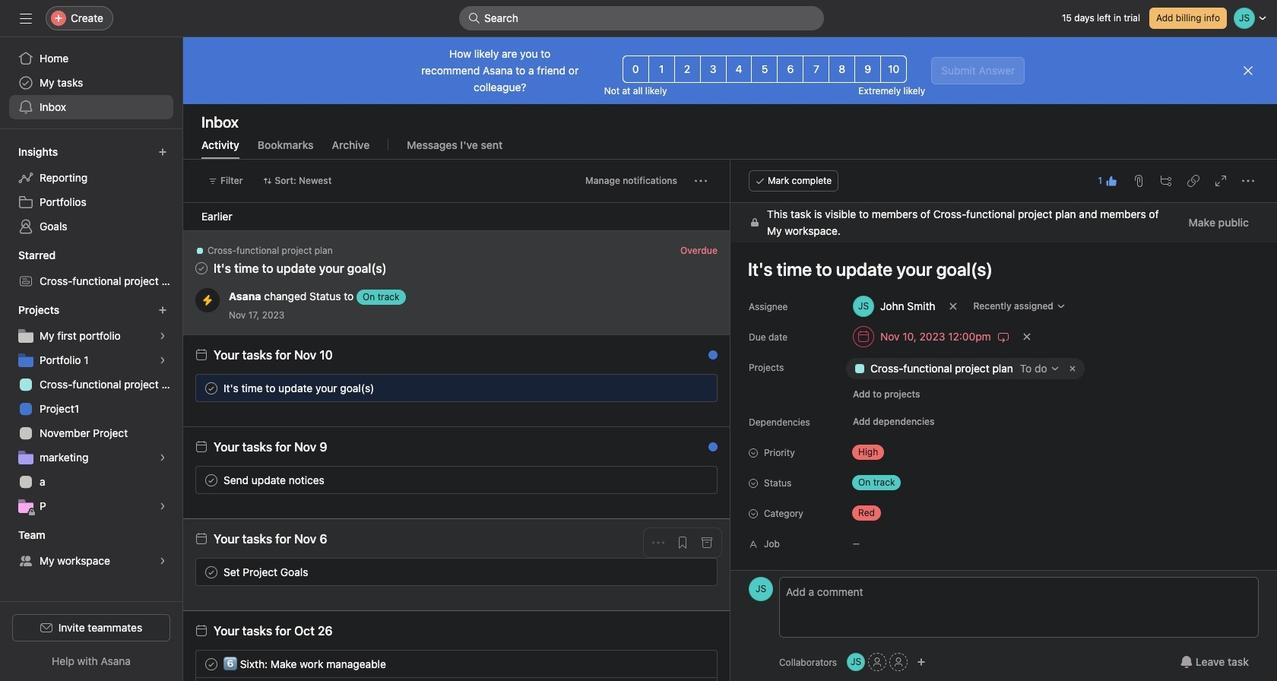 Task type: describe. For each thing, give the bounding box(es) containing it.
your tasks for nov 6, task element
[[214, 532, 327, 546]]

2 mark complete checkbox from the top
[[202, 471, 221, 489]]

1 mark complete image from the top
[[202, 471, 221, 489]]

add or remove collaborators image
[[917, 658, 926, 667]]

0 horizontal spatial more actions image
[[652, 537, 665, 549]]

— text field
[[846, 530, 1259, 557]]

attachments: add a file to this task, it's time to update your goal(s) image
[[1133, 175, 1145, 187]]

add to bookmarks image
[[677, 249, 689, 261]]

mark complete image for 3rd mark complete checkbox from the top of the page
[[202, 655, 221, 673]]

sort: newest image
[[263, 176, 272, 186]]

your tasks for oct 26, task element
[[214, 624, 333, 638]]

2 mark complete image from the top
[[202, 563, 221, 581]]

Mark complete checkbox
[[202, 563, 221, 581]]

projects element
[[0, 297, 183, 522]]

open user profile image
[[749, 577, 773, 602]]

2 archive notification image from the top
[[701, 353, 713, 365]]

dismiss image
[[1243, 65, 1255, 77]]



Task type: locate. For each thing, give the bounding box(es) containing it.
more actions image
[[695, 175, 707, 187], [652, 537, 665, 549]]

more actions for this task image
[[1243, 175, 1255, 187]]

None radio
[[648, 56, 675, 83], [674, 56, 701, 83], [700, 56, 727, 83], [726, 56, 752, 83], [778, 56, 804, 83], [803, 56, 830, 83], [648, 56, 675, 83], [674, 56, 701, 83], [700, 56, 727, 83], [726, 56, 752, 83], [778, 56, 804, 83], [803, 56, 830, 83]]

0 vertical spatial mark complete image
[[202, 471, 221, 489]]

mark complete image down your tasks for nov 9, task element
[[202, 471, 221, 489]]

mark complete image
[[202, 471, 221, 489], [202, 563, 221, 581]]

1 vertical spatial mark complete checkbox
[[202, 471, 221, 489]]

archive notification image
[[701, 249, 713, 261], [701, 353, 713, 365], [701, 537, 713, 549]]

2 mark complete image from the top
[[202, 655, 221, 673]]

it's time to update your goal(s) dialog
[[731, 160, 1278, 681]]

full screen image
[[1215, 175, 1227, 187]]

global element
[[0, 37, 183, 129]]

None radio
[[623, 56, 649, 83], [752, 56, 778, 83], [829, 56, 856, 83], [855, 56, 882, 83], [881, 56, 907, 83], [623, 56, 649, 83], [752, 56, 778, 83], [829, 56, 856, 83], [855, 56, 882, 83], [881, 56, 907, 83]]

mark complete image down your tasks for oct 26, task "element"
[[202, 655, 221, 673]]

hide sidebar image
[[20, 12, 32, 24]]

archive notification image
[[701, 445, 713, 457]]

clear due date image
[[1023, 332, 1032, 341]]

mark complete image down the your tasks for nov 6, task element
[[202, 563, 221, 581]]

0 vertical spatial 1 like. you liked this task image
[[1106, 175, 1118, 187]]

your tasks for nov 10, task element
[[214, 348, 333, 362]]

archive notification image up 0 comments 'image'
[[701, 353, 713, 365]]

0 vertical spatial archive notification image
[[701, 249, 713, 261]]

mark complete checkbox down your tasks for nov 9, task element
[[202, 471, 221, 489]]

2 vertical spatial mark complete checkbox
[[202, 655, 221, 673]]

add or remove collaborators image
[[847, 653, 865, 671]]

3 mark complete checkbox from the top
[[202, 655, 221, 673]]

1 vertical spatial mark complete image
[[202, 655, 221, 673]]

mark complete image for 3rd mark complete checkbox from the bottom
[[202, 379, 221, 397]]

3 archive notification image from the top
[[701, 537, 713, 549]]

Task Name text field
[[738, 252, 1259, 287]]

mark complete checkbox down your tasks for oct 26, task "element"
[[202, 655, 221, 673]]

0 comments image
[[694, 382, 706, 394]]

0 vertical spatial mark complete image
[[202, 379, 221, 397]]

archive notification image right add to bookmarks image
[[701, 249, 713, 261]]

Mark complete checkbox
[[202, 379, 221, 397], [202, 471, 221, 489], [202, 655, 221, 673]]

new insights image
[[158, 148, 167, 157]]

0 vertical spatial mark complete checkbox
[[202, 379, 221, 397]]

1 vertical spatial archive notification image
[[701, 353, 713, 365]]

1 vertical spatial more actions image
[[652, 537, 665, 549]]

option group
[[623, 56, 907, 83]]

1 vertical spatial 1 like. you liked this task image
[[670, 382, 682, 394]]

1 like. you liked this task image
[[1106, 175, 1118, 187], [670, 382, 682, 394]]

remove image
[[1067, 363, 1079, 375]]

add to bookmarks image
[[677, 537, 689, 549]]

1 vertical spatial mark complete image
[[202, 563, 221, 581]]

copy task link image
[[1188, 175, 1200, 187]]

your tasks for nov 9, task element
[[214, 440, 327, 454]]

mark complete image
[[202, 379, 221, 397], [202, 655, 221, 673]]

remove assignee image
[[949, 302, 958, 311]]

mark complete checkbox down your tasks for nov 10, task element
[[202, 379, 221, 397]]

0 vertical spatial more actions image
[[695, 175, 707, 187]]

list box
[[459, 6, 824, 30]]

add subtask image
[[1160, 175, 1173, 187]]

1 horizontal spatial 1 like. you liked this task image
[[1106, 175, 1118, 187]]

archive notification image right add to bookmarks icon
[[701, 537, 713, 549]]

insights element
[[0, 138, 183, 242]]

mark complete image down your tasks for nov 10, task element
[[202, 379, 221, 397]]

1 archive notification image from the top
[[701, 249, 713, 261]]

2 vertical spatial archive notification image
[[701, 537, 713, 549]]

1 mark complete checkbox from the top
[[202, 379, 221, 397]]

starred element
[[0, 242, 183, 297]]

1 like. you liked this task image left attachments: add a file to this task, it's time to update your goal(s) icon
[[1106, 175, 1118, 187]]

1 mark complete image from the top
[[202, 379, 221, 397]]

teams element
[[0, 522, 183, 576]]

prominent image
[[468, 12, 481, 24]]

0 horizontal spatial 1 like. you liked this task image
[[670, 382, 682, 394]]

main content
[[731, 203, 1278, 681]]

1 like. you liked this task image inside 'it's time to update your goal(s)' dialog
[[1106, 175, 1118, 187]]

1 like. you liked this task image left 0 comments 'image'
[[670, 382, 682, 394]]

1 horizontal spatial more actions image
[[695, 175, 707, 187]]



Task type: vqa. For each thing, say whether or not it's contained in the screenshot.
first Add to bookmarks ICON from the bottom of the page
yes



